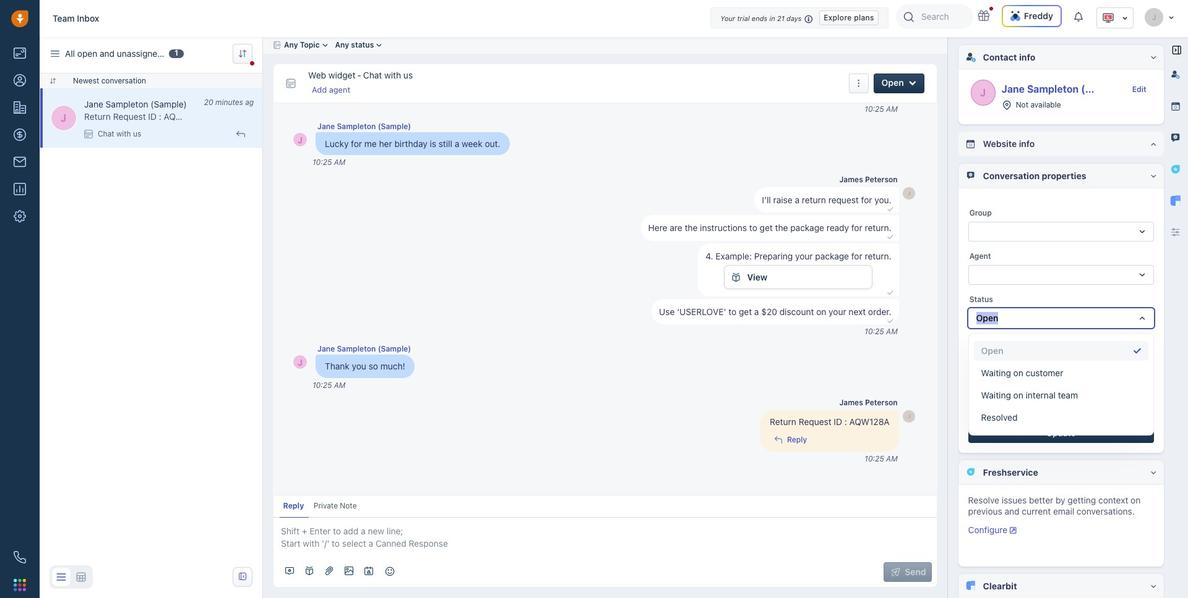 Task type: vqa. For each thing, say whether or not it's contained in the screenshot.
Team Inbox
yes



Task type: locate. For each thing, give the bounding box(es) containing it.
1 ic_single_tick image from the top
[[886, 205, 894, 214]]

jane sampleton (sample) button up me
[[317, 121, 411, 132]]

ic_single_tick image down you.
[[886, 233, 894, 242]]

(sample) left edit
[[1081, 84, 1125, 95]]

21
[[777, 14, 785, 22]]

1 horizontal spatial reply
[[787, 435, 807, 445]]

add agent button
[[308, 82, 354, 98]]

peterson for i'll raise a return request for you.
[[865, 175, 898, 184]]

the down raise
[[775, 223, 788, 234]]

1 vertical spatial angle down image
[[1151, 583, 1156, 591]]

1 return. from the top
[[865, 223, 891, 234]]

reply left private
[[283, 502, 304, 511]]

with right - on the top left of page
[[384, 70, 401, 80]]

us
[[403, 70, 413, 80], [133, 129, 141, 139]]

chevron down image
[[909, 79, 916, 87]]

j down the team inbox element
[[61, 112, 66, 123]]

to
[[749, 223, 757, 234], [728, 307, 736, 318]]

2 jane sampleton (sample) button from the top
[[317, 344, 411, 355]]

0 horizontal spatial to
[[728, 307, 736, 318]]

0 vertical spatial peterson
[[865, 175, 898, 184]]

properties
[[1042, 171, 1086, 181]]

missing translation "unavailable" for locale "en-us" image
[[1102, 12, 1114, 24]]

ic_single_tick image for use 'userlove' to get a $20 discount on your next order.
[[886, 317, 894, 326]]

a
[[455, 138, 459, 149], [795, 195, 799, 205], [754, 307, 759, 318]]

current
[[1022, 507, 1051, 517]]

1 vertical spatial on
[[1131, 496, 1141, 506]]

1 vertical spatial peterson
[[865, 398, 898, 408]]

angle down image inside the conversation properties dropdown button
[[1151, 172, 1156, 181]]

None field
[[968, 222, 1154, 242], [968, 265, 1154, 285], [968, 309, 1154, 328], [968, 352, 1154, 372], [968, 395, 1154, 415], [968, 222, 1154, 242], [968, 265, 1154, 285], [968, 309, 1154, 328], [968, 352, 1154, 372], [968, 395, 1154, 415]]

thread reply icon image
[[773, 436, 783, 446]]

sampleton up me
[[337, 122, 376, 131]]

1 peterson from the top
[[865, 175, 898, 184]]

return request id : aqw128a up chat with us
[[84, 111, 204, 122]]

chat right mobile image at the top of the page
[[98, 129, 114, 139]]

0 vertical spatial jane sampleton (sample) button
[[317, 121, 411, 132]]

us right - on the top left of page
[[403, 70, 413, 80]]

info right contact
[[1019, 52, 1035, 62]]

and
[[1005, 507, 1020, 517]]

a right raise
[[795, 195, 799, 205]]

phone image
[[14, 552, 26, 564]]

2 peterson from the top
[[865, 398, 898, 408]]

0 horizontal spatial your
[[795, 251, 813, 262]]

1 vertical spatial jane sampleton (sample) button
[[317, 344, 411, 355]]

conversations.
[[1077, 507, 1135, 517]]

package down ready
[[815, 251, 849, 262]]

i'll raise a return request for you.
[[762, 195, 891, 205]]

1 vertical spatial angle down image
[[1151, 172, 1156, 181]]

conversation
[[983, 171, 1040, 181]]

1 horizontal spatial chat
[[363, 70, 382, 80]]

the right are
[[685, 223, 698, 234]]

None text field
[[273, 519, 937, 558]]

1 horizontal spatial a
[[754, 307, 759, 318]]

sampleton down "conversation"
[[106, 99, 148, 110]]

1 horizontal spatial on
[[1131, 496, 1141, 506]]

0 vertical spatial on
[[816, 307, 826, 318]]

1 vertical spatial your
[[829, 307, 846, 318]]

jane sampleton (sample) button up thank you so much!
[[317, 344, 411, 355]]

1 vertical spatial us
[[133, 129, 141, 139]]

newest conversation
[[73, 76, 146, 86]]

type
[[969, 382, 987, 391]]

1 the from the left
[[685, 223, 698, 234]]

sliders image
[[1171, 227, 1180, 237]]

for
[[351, 138, 362, 149], [861, 195, 872, 205], [851, 223, 862, 234], [851, 251, 862, 262]]

us inside web widget - chat with us add agent
[[403, 70, 413, 80]]

tab list
[[1164, 65, 1188, 220], [273, 496, 716, 519]]

issues
[[1002, 496, 1027, 506]]

request up chat with us
[[113, 111, 146, 122]]

ic_single_tick image up order. at the right
[[886, 289, 894, 298]]

:
[[159, 111, 161, 122], [845, 417, 847, 427]]

1 vertical spatial chat
[[98, 129, 114, 139]]

1 vertical spatial to
[[728, 307, 736, 318]]

0 vertical spatial id
[[148, 111, 157, 122]]

contact info button
[[958, 45, 1164, 70]]

get left the $20
[[739, 307, 752, 318]]

1 vertical spatial james
[[839, 398, 863, 408]]

chat inside web widget - chat with us add agent
[[363, 70, 382, 80]]

for right ready
[[851, 223, 862, 234]]

1 angle down image from the top
[[1151, 469, 1156, 478]]

inbox
[[77, 13, 99, 24]]

1 vertical spatial with
[[116, 129, 131, 139]]

1 horizontal spatial request
[[799, 417, 831, 427]]

1 horizontal spatial the
[[775, 223, 788, 234]]

us right mobile image at the top of the page
[[133, 129, 141, 139]]

thank
[[325, 362, 350, 372]]

2 horizontal spatial a
[[795, 195, 799, 205]]

reply
[[787, 435, 807, 445], [283, 502, 304, 511]]

team inbox
[[53, 13, 99, 24]]

next
[[849, 307, 866, 318]]

info for contact info
[[1019, 52, 1035, 62]]

is
[[430, 138, 436, 149]]

icon image
[[51, 568, 71, 588], [71, 568, 91, 588], [238, 572, 248, 582]]

1 james from the top
[[839, 175, 863, 184]]

0 vertical spatial reply
[[787, 435, 807, 445]]

freddy button
[[1002, 5, 1062, 27]]

2 ic_single_tick image from the top
[[886, 233, 894, 242]]

1 angle down image from the top
[[1151, 53, 1156, 62]]

not available
[[1016, 100, 1061, 109]]

chat
[[363, 70, 382, 80], [98, 129, 114, 139]]

open button
[[873, 74, 924, 93]]

1 horizontal spatial us
[[403, 70, 413, 80]]

0 vertical spatial james peterson
[[839, 175, 898, 184]]

1 vertical spatial return
[[770, 417, 796, 427]]

package down return
[[790, 223, 824, 234]]

your
[[795, 251, 813, 262], [829, 307, 846, 318]]

1 horizontal spatial return
[[770, 417, 796, 427]]

0 horizontal spatial return request id : aqw128a
[[84, 111, 204, 122]]

better
[[1029, 496, 1053, 506]]

1 vertical spatial reply
[[283, 502, 304, 511]]

0 horizontal spatial tab list
[[273, 496, 716, 519]]

return request id : aqw128a
[[84, 111, 204, 122], [770, 417, 890, 427]]

a left the $20
[[754, 307, 759, 318]]

website info
[[983, 138, 1035, 149]]

4. example: preparing your package for return.
[[706, 251, 891, 262]]

still
[[439, 138, 452, 149]]

james peterson for request
[[839, 175, 898, 184]]

return inside conversations, use up and down arrows to read conversations element
[[770, 417, 796, 427]]

2 angle down image from the top
[[1151, 172, 1156, 181]]

1 vertical spatial aqw128a
[[849, 417, 890, 427]]

1 vertical spatial james peterson
[[839, 398, 898, 408]]

on inside resolve issues better by getting context on previous and current email conversations.
[[1131, 496, 1141, 506]]

group
[[969, 208, 992, 218]]

on right the context
[[1131, 496, 1141, 506]]

return request id : aqw128a up reply "button"
[[770, 417, 890, 427]]

on
[[816, 307, 826, 318], [1131, 496, 1141, 506]]

discount
[[779, 307, 814, 318]]

chat right - on the top left of page
[[363, 70, 382, 80]]

0 vertical spatial aqw128a
[[164, 111, 204, 122]]

(sample)
[[1081, 84, 1125, 95], [151, 99, 187, 110], [378, 122, 411, 131], [378, 345, 411, 354]]

the
[[685, 223, 698, 234], [775, 223, 788, 234]]

1 vertical spatial get
[[739, 307, 752, 318]]

return up mobile image at the top of the page
[[84, 111, 111, 122]]

$20
[[761, 307, 777, 318]]

1 vertical spatial info
[[1019, 138, 1035, 149]]

angle down image
[[1151, 53, 1156, 62], [1151, 172, 1156, 181]]

2 james peterson from the top
[[839, 398, 898, 408]]

0 vertical spatial to
[[749, 223, 757, 234]]

angle down image
[[1151, 469, 1156, 478], [1151, 583, 1156, 591]]

resolve
[[968, 496, 999, 506]]

id
[[148, 111, 157, 122], [834, 417, 842, 427]]

with right mobile image at the top of the page
[[116, 129, 131, 139]]

info
[[1019, 52, 1035, 62], [1019, 138, 1035, 149]]

package
[[790, 223, 824, 234], [815, 251, 849, 262]]

ic_single_tick image
[[886, 205, 894, 214], [886, 233, 894, 242], [886, 289, 894, 298], [886, 317, 894, 326]]

thank you so much!
[[325, 362, 405, 372]]

j left lucky
[[298, 135, 303, 145]]

view link
[[724, 266, 873, 290]]

me
[[364, 138, 377, 149]]

reply right thread reply icon
[[787, 435, 807, 445]]

0 vertical spatial tab list
[[1164, 65, 1188, 220]]

0 vertical spatial with
[[384, 70, 401, 80]]

0 vertical spatial chat
[[363, 70, 382, 80]]

1 vertical spatial request
[[799, 417, 831, 427]]

1 vertical spatial :
[[845, 417, 847, 427]]

send button
[[883, 563, 932, 583]]

0 horizontal spatial us
[[133, 129, 141, 139]]

info inside button
[[1019, 138, 1035, 149]]

return. up order. at the right
[[865, 251, 891, 262]]

with
[[384, 70, 401, 80], [116, 129, 131, 139]]

info right website
[[1019, 138, 1035, 149]]

ic_single_tick image right next
[[886, 317, 894, 326]]

a right still
[[455, 138, 459, 149]]

conversations, use up and down arrows to read conversations element
[[273, 63, 937, 494]]

her
[[379, 138, 392, 149]]

sampleton up 'you'
[[337, 345, 376, 354]]

peterson
[[865, 175, 898, 184], [865, 398, 898, 408]]

your left next
[[829, 307, 846, 318]]

clearbit button
[[958, 575, 1164, 599]]

get
[[760, 223, 773, 234], [739, 307, 752, 318]]

0 vertical spatial request
[[113, 111, 146, 122]]

1 horizontal spatial with
[[384, 70, 401, 80]]

0 horizontal spatial the
[[685, 223, 698, 234]]

2 vertical spatial a
[[754, 307, 759, 318]]

for left you.
[[861, 195, 872, 205]]

1 horizontal spatial tab list
[[1164, 65, 1188, 220]]

1 vertical spatial return request id : aqw128a
[[770, 417, 890, 427]]

angle down image inside 'contact info' dropdown button
[[1151, 53, 1156, 62]]

for left me
[[351, 138, 362, 149]]

request
[[113, 111, 146, 122], [799, 417, 831, 427]]

1 vertical spatial return.
[[865, 251, 891, 262]]

ends
[[752, 14, 767, 22]]

0 vertical spatial get
[[760, 223, 773, 234]]

not
[[1016, 100, 1028, 109]]

explore plans button
[[819, 11, 879, 25]]

0 horizontal spatial :
[[159, 111, 161, 122]]

20
[[204, 98, 213, 107]]

0 vertical spatial us
[[403, 70, 413, 80]]

return up thread reply icon
[[770, 417, 796, 427]]

2 angle down image from the top
[[1151, 583, 1156, 591]]

'userlove'
[[677, 307, 726, 318]]

0 vertical spatial angle down image
[[1151, 53, 1156, 62]]

angle down image inside "clearbit" dropdown button
[[1151, 583, 1156, 591]]

private note link
[[310, 496, 362, 518]]

0 vertical spatial angle down image
[[1151, 469, 1156, 478]]

am
[[886, 104, 898, 114], [334, 158, 346, 167], [886, 328, 898, 337], [334, 381, 346, 390], [886, 455, 898, 464]]

james peterson for aqw128a
[[839, 398, 898, 408]]

contact
[[983, 52, 1017, 62]]

james peterson
[[839, 175, 898, 184], [839, 398, 898, 408]]

with inside web widget - chat with us add agent
[[384, 70, 401, 80]]

return. down you.
[[865, 223, 891, 234]]

0 horizontal spatial aqw128a
[[164, 111, 204, 122]]

your up view link
[[795, 251, 813, 262]]

0 vertical spatial james
[[839, 175, 863, 184]]

angle down image inside freshservice dropdown button
[[1151, 469, 1156, 478]]

4 ic_single_tick image from the top
[[886, 317, 894, 326]]

angle up image
[[1151, 140, 1156, 148]]

1 horizontal spatial id
[[834, 417, 842, 427]]

request inside conversations, use up and down arrows to read conversations element
[[799, 417, 831, 427]]

reply link
[[280, 496, 309, 519]]

2 james from the top
[[839, 398, 863, 408]]

(sample) left 20
[[151, 99, 187, 110]]

previous
[[968, 507, 1002, 517]]

jane up thank
[[317, 345, 335, 354]]

1 vertical spatial tab list
[[273, 496, 716, 519]]

much!
[[380, 362, 405, 372]]

priority
[[969, 338, 996, 348]]

reply inside "button"
[[787, 435, 807, 445]]

request up reply "button"
[[799, 417, 831, 427]]

lucky for me her birthday is still a week out.
[[325, 138, 500, 149]]

0 horizontal spatial reply
[[283, 502, 304, 511]]

aqw128a
[[164, 111, 204, 122], [849, 417, 890, 427]]

to right instructions
[[749, 223, 757, 234]]

1 horizontal spatial return request id : aqw128a
[[770, 417, 890, 427]]

1 horizontal spatial aqw128a
[[849, 417, 890, 427]]

private
[[314, 502, 338, 511]]

0 horizontal spatial on
[[816, 307, 826, 318]]

0 vertical spatial your
[[795, 251, 813, 262]]

birthday
[[394, 138, 427, 149]]

1 horizontal spatial :
[[845, 417, 847, 427]]

info inside dropdown button
[[1019, 52, 1035, 62]]

0 vertical spatial return.
[[865, 223, 891, 234]]

1 jane sampleton (sample) button from the top
[[317, 121, 411, 132]]

jane up map pin icon
[[1002, 84, 1025, 95]]

ic_single_tick image right request
[[886, 205, 894, 214]]

1 vertical spatial id
[[834, 417, 842, 427]]

to right "'userlove'"
[[728, 307, 736, 318]]

get down the i'll
[[760, 223, 773, 234]]

on right discount
[[816, 307, 826, 318]]

0 vertical spatial a
[[455, 138, 459, 149]]

return.
[[865, 223, 891, 234], [865, 251, 891, 262]]

1 james peterson from the top
[[839, 175, 898, 184]]

0 vertical spatial return
[[84, 111, 111, 122]]

reply button
[[770, 435, 811, 446]]

jane sampleton (sample) button
[[317, 121, 411, 132], [317, 344, 411, 355]]

0 vertical spatial info
[[1019, 52, 1035, 62]]

your trial ends in 21 days
[[720, 14, 802, 22]]



Task type: describe. For each thing, give the bounding box(es) containing it.
id inside conversations, use up and down arrows to read conversations element
[[834, 417, 842, 427]]

jane sampleton (sample) button for for
[[317, 121, 411, 132]]

1 vertical spatial a
[[795, 195, 799, 205]]

sampleton up available
[[1027, 84, 1079, 95]]

0 horizontal spatial with
[[116, 129, 131, 139]]

website
[[983, 138, 1017, 149]]

newest
[[73, 76, 99, 86]]

0 vertical spatial package
[[790, 223, 824, 234]]

i'll
[[762, 195, 771, 205]]

freddy
[[1024, 11, 1053, 21]]

external link image
[[1010, 527, 1017, 536]]

context
[[1098, 496, 1128, 506]]

status
[[969, 295, 993, 304]]

configure
[[968, 525, 1007, 536]]

j left thank
[[298, 358, 303, 368]]

by
[[1056, 496, 1065, 506]]

angle down image for conversation properties
[[1151, 172, 1156, 181]]

trial
[[737, 14, 750, 22]]

: inside conversations, use up and down arrows to read conversations element
[[845, 417, 847, 427]]

agent
[[329, 85, 350, 95]]

angle down image for clearbit
[[1151, 583, 1156, 591]]

ic_single_tick image for i'll raise a return request for you.
[[886, 205, 894, 214]]

you
[[352, 362, 366, 372]]

here
[[648, 223, 667, 234]]

your
[[720, 14, 735, 22]]

jane sampleton (sample) up me
[[317, 122, 411, 131]]

available
[[1030, 100, 1061, 109]]

example:
[[716, 251, 752, 262]]

1 horizontal spatial get
[[760, 223, 773, 234]]

jane up lucky
[[317, 122, 335, 131]]

chat with us
[[98, 129, 141, 139]]

web widget - chat with us add agent
[[308, 70, 413, 95]]

web
[[308, 70, 326, 80]]

0 horizontal spatial chat
[[98, 129, 114, 139]]

website info button
[[958, 132, 1164, 156]]

1 horizontal spatial to
[[749, 223, 757, 234]]

plans
[[854, 13, 874, 22]]

you.
[[875, 195, 891, 205]]

preparing
[[754, 251, 793, 262]]

add agent button
[[312, 82, 350, 97]]

peterson for return request id : aqw128a
[[865, 398, 898, 408]]

return request id : aqw128a inside conversations, use up and down arrows to read conversations element
[[770, 417, 890, 427]]

angle down image for contact info
[[1151, 53, 1156, 62]]

lucky
[[325, 138, 349, 149]]

widget
[[328, 70, 355, 80]]

order.
[[868, 307, 891, 318]]

aqw128a inside conversations, use up and down arrows to read conversations element
[[849, 417, 890, 427]]

2 return. from the top
[[865, 251, 891, 262]]

so
[[369, 362, 378, 372]]

jane sampleton (sample) button for you
[[317, 344, 411, 355]]

are
[[670, 223, 682, 234]]

-
[[357, 70, 361, 80]]

0 horizontal spatial id
[[148, 111, 157, 122]]

use
[[659, 307, 675, 318]]

jane sampleton (sample) up available
[[1002, 84, 1125, 95]]

0 vertical spatial return request id : aqw128a
[[84, 111, 204, 122]]

ic_info_icon image
[[804, 14, 813, 24]]

angle down image for freshservice
[[1151, 469, 1156, 478]]

conversation properties button
[[958, 164, 1164, 189]]

here are the instructions to get the package ready for return.
[[648, 223, 891, 234]]

2 the from the left
[[775, 223, 788, 234]]

freshservice
[[983, 468, 1038, 478]]

open
[[882, 77, 904, 88]]

team inbox element
[[50, 78, 73, 84]]

minutes
[[215, 98, 243, 107]]

ic_arrow_down image
[[1122, 14, 1128, 22]]

bell regular image
[[1074, 11, 1084, 22]]

raise
[[773, 195, 792, 205]]

jane sampleton (sample) up thank you so much!
[[317, 345, 411, 354]]

0 horizontal spatial request
[[113, 111, 146, 122]]

0 vertical spatial :
[[159, 111, 161, 122]]

contact info
[[983, 52, 1035, 62]]

email
[[1053, 507, 1074, 517]]

freshservice button
[[958, 461, 1164, 486]]

jane down newest
[[84, 99, 103, 110]]

agent
[[969, 252, 991, 261]]

(sample) up her
[[378, 122, 411, 131]]

freshworks switcher image
[[14, 580, 26, 592]]

4.
[[706, 251, 713, 262]]

ready
[[827, 223, 849, 234]]

clearbit
[[983, 582, 1017, 592]]

note
[[340, 502, 357, 511]]

add
[[312, 85, 327, 95]]

jane sampleton (sample) down "conversation"
[[84, 99, 187, 110]]

(sample) up much!
[[378, 345, 411, 354]]

0 horizontal spatial get
[[739, 307, 752, 318]]

map pin image
[[1002, 101, 1013, 109]]

1 vertical spatial package
[[815, 251, 849, 262]]

getting
[[1068, 496, 1096, 506]]

use 'userlove' to get a $20 discount on your next order.
[[659, 307, 891, 318]]

0 horizontal spatial a
[[455, 138, 459, 149]]

conversation
[[101, 76, 146, 86]]

1 horizontal spatial your
[[829, 307, 846, 318]]

ic_single_tick image for here are the instructions to get the package ready for return.
[[886, 233, 894, 242]]

0 horizontal spatial return
[[84, 111, 111, 122]]

configure link
[[968, 525, 1017, 536]]

3 ic_single_tick image from the top
[[886, 289, 894, 298]]

resolve issues better by getting context on previous and current email conversations.
[[968, 496, 1141, 517]]

ic_arrow_down image
[[1168, 13, 1174, 21]]

phone element
[[7, 546, 32, 571]]

j down contact
[[980, 87, 986, 98]]

tab list containing reply
[[273, 496, 716, 519]]

view
[[747, 272, 767, 283]]

days
[[786, 14, 802, 22]]

out.
[[485, 138, 500, 149]]

return
[[802, 195, 826, 205]]

in
[[769, 14, 775, 22]]

send
[[905, 567, 926, 578]]

info for website info
[[1019, 138, 1035, 149]]

mobile image
[[84, 130, 93, 139]]

ago
[[245, 98, 258, 107]]

request
[[828, 195, 859, 205]]

james for request
[[839, 175, 863, 184]]

conversation properties
[[983, 171, 1086, 181]]

private note
[[314, 502, 357, 511]]

explore plans
[[824, 13, 874, 22]]

james for aqw128a
[[839, 398, 863, 408]]

20 minutes ago
[[204, 98, 258, 107]]

instructions
[[700, 223, 747, 234]]

for up next
[[851, 251, 862, 262]]

explore
[[824, 13, 852, 22]]

week
[[462, 138, 482, 149]]



